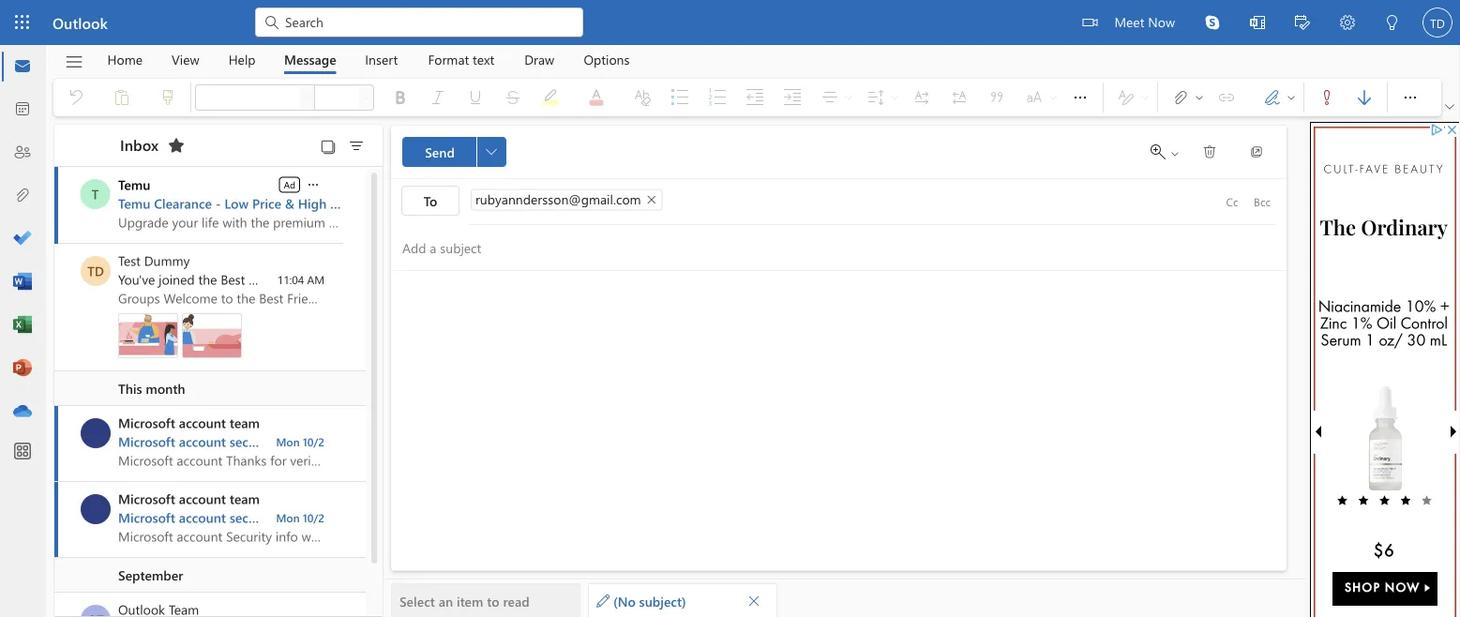 Task type: vqa. For each thing, say whether or not it's contained in the screenshot.
 button
no



Task type: describe. For each thing, give the bounding box(es) containing it.
price
[[252, 195, 281, 212]]

subject)
[[639, 592, 686, 609]]


[[1295, 15, 1310, 30]]

mt for microsoft account security info was added
[[86, 500, 105, 518]]


[[1202, 144, 1217, 159]]

3 select a conversation checkbox from the top
[[81, 605, 118, 617]]


[[347, 137, 366, 156]]

format text
[[428, 51, 494, 68]]

 button
[[741, 588, 767, 614]]

info for was
[[279, 509, 303, 526]]

&
[[285, 195, 294, 212]]

quality
[[330, 195, 373, 212]]

0 vertical spatial 
[[1445, 102, 1455, 112]]

verification
[[306, 433, 373, 450]]

10/2 for verification
[[303, 434, 325, 449]]

bcc
[[1254, 194, 1271, 209]]

Add a subject text field
[[391, 233, 1259, 263]]

select an item to read button
[[391, 583, 581, 617]]

inbox 
[[120, 134, 186, 155]]

this
[[118, 380, 142, 397]]

1 horizontal spatial  button
[[1062, 79, 1099, 116]]

microsoft account team image
[[81, 418, 111, 448]]

 for 
[[1170, 148, 1181, 159]]

mon 10/2 for verification
[[276, 434, 325, 449]]

files image
[[13, 187, 32, 205]]

1 microsoft from the top
[[118, 414, 175, 431]]

options
[[584, 51, 630, 68]]

 right font size text box
[[361, 92, 372, 103]]

Select a conversation checkbox
[[81, 494, 118, 524]]

added
[[333, 509, 370, 526]]

 button inside message list no conversations selected list box
[[305, 175, 322, 193]]


[[167, 136, 186, 155]]

send button
[[402, 137, 477, 167]]

test
[[118, 252, 141, 269]]

rubyanndersson@gmail.com button
[[471, 189, 663, 211]]

 button inside the reading pane main content
[[476, 137, 506, 167]]

low
[[224, 195, 249, 212]]

temu for temu
[[118, 176, 150, 193]]

view
[[172, 51, 199, 68]]

this month
[[118, 380, 185, 397]]

(no
[[613, 592, 636, 609]]

 search field
[[255, 0, 583, 42]]

select
[[400, 592, 435, 609]]


[[1083, 15, 1098, 30]]

 button
[[1238, 137, 1276, 167]]

11:04 am
[[277, 272, 325, 287]]

to
[[424, 192, 437, 209]]

security for verification
[[230, 433, 276, 450]]

was
[[306, 509, 329, 526]]

cc button
[[1217, 187, 1247, 217]]

ad
[[284, 178, 295, 191]]

left-rail-appbar navigation
[[4, 45, 41, 433]]

td
[[87, 262, 104, 280]]

rubyanndersson@gmail.com
[[476, 190, 641, 207]]


[[320, 138, 337, 155]]

reading pane main content
[[384, 117, 1306, 617]]

team for was
[[230, 490, 260, 507]]

 left font size text box
[[302, 92, 313, 103]]

Search field
[[283, 12, 572, 31]]


[[1205, 15, 1220, 30]]

message button
[[270, 45, 350, 74]]

clearance
[[154, 195, 212, 212]]

 inside the reading pane main content
[[486, 146, 497, 158]]

onedrive image
[[13, 402, 32, 421]]

group
[[324, 271, 359, 288]]


[[597, 594, 610, 607]]

 button
[[1308, 83, 1346, 113]]

basic text group
[[195, 79, 1099, 116]]

team for verification
[[230, 414, 260, 431]]

select an item to read
[[400, 592, 530, 609]]

info for verification
[[279, 433, 303, 450]]

 button
[[1346, 83, 1383, 113]]

home
[[107, 51, 143, 68]]

mt for microsoft account security info verification
[[86, 424, 105, 442]]

Font text field
[[196, 86, 299, 109]]


[[1249, 144, 1264, 159]]

joined
[[159, 271, 195, 288]]

high
[[298, 195, 327, 212]]

temu for temu clearance - low price & high quality
[[118, 195, 150, 212]]

 (no subject)
[[597, 592, 686, 609]]

mail image
[[13, 57, 32, 76]]

people image
[[13, 144, 32, 162]]

security for was
[[230, 509, 276, 526]]


[[1318, 88, 1337, 107]]

 for 
[[1286, 92, 1297, 103]]

mon 10/2 for was
[[276, 510, 325, 525]]

To text field
[[469, 189, 1217, 214]]

 
[[1263, 88, 1297, 107]]

chat
[[294, 271, 321, 288]]

4 account from the top
[[179, 509, 226, 526]]

clipboard group
[[57, 79, 187, 116]]


[[1263, 88, 1282, 107]]


[[1340, 15, 1355, 30]]

draw
[[525, 51, 555, 68]]

 
[[1171, 88, 1205, 107]]

select a conversation checkbox for you've joined the best friends chat group
[[81, 256, 118, 286]]

september heading
[[54, 558, 366, 593]]

to button
[[401, 186, 460, 216]]

 inside dropdown button
[[1401, 88, 1420, 107]]

select a conversation checkbox for microsoft account security info verification
[[81, 418, 118, 448]]

an
[[439, 592, 453, 609]]


[[1151, 144, 1166, 159]]

 button
[[315, 132, 341, 159]]

format text button
[[414, 45, 509, 74]]

microsoft account security info verification
[[118, 433, 373, 450]]

september
[[118, 566, 183, 584]]

4 microsoft from the top
[[118, 509, 175, 526]]

bcc button
[[1247, 187, 1277, 217]]



Task type: locate. For each thing, give the bounding box(es) containing it.
2 horizontal spatial 
[[1401, 88, 1420, 107]]

tags group
[[1308, 79, 1383, 113]]

microsoft account team down this month heading
[[118, 414, 260, 431]]

1 temu from the top
[[118, 176, 150, 193]]

temu image
[[80, 179, 110, 209]]

info left was
[[279, 509, 303, 526]]

to do image
[[13, 230, 32, 249]]

microsoft account team up microsoft account security info was added
[[118, 490, 260, 507]]

attachment thumbnail image
[[118, 313, 178, 358], [182, 313, 242, 358]]

outlook link
[[53, 0, 108, 45]]


[[1250, 15, 1265, 30]]

mon left verification
[[276, 434, 300, 449]]

1 info from the top
[[279, 433, 303, 450]]

mon left was
[[276, 510, 300, 525]]

 inside basic text group
[[1071, 88, 1090, 107]]

application
[[0, 0, 1460, 617]]

1 microsoft account team from the top
[[118, 414, 260, 431]]

0 vertical spatial 10/2
[[303, 434, 325, 449]]

2 microsoft account team from the top
[[118, 490, 260, 507]]

1 horizontal spatial attachment thumbnail image
[[182, 313, 242, 358]]

account
[[179, 414, 226, 431], [179, 433, 226, 450], [179, 490, 226, 507], [179, 509, 226, 526]]

 button
[[341, 132, 371, 159]]

tab list inside application
[[93, 45, 644, 74]]

1 account from the top
[[179, 414, 226, 431]]

now
[[1148, 13, 1175, 30]]

1 mon from the top
[[276, 434, 300, 449]]

team up microsoft account security info was added
[[230, 490, 260, 507]]

team up microsoft account security info verification
[[230, 414, 260, 431]]

security left was
[[230, 509, 276, 526]]

2 mon from the top
[[276, 510, 300, 525]]

mon for verification
[[276, 434, 300, 449]]

cc
[[1226, 194, 1239, 209]]

 right 
[[1170, 148, 1181, 159]]

 button up high
[[305, 175, 322, 193]]

microsoft account team for microsoft account security info was added
[[118, 490, 260, 507]]

options button
[[570, 45, 644, 74]]

 button
[[1190, 0, 1235, 45]]

this month heading
[[54, 371, 366, 406]]

security down this month heading
[[230, 433, 276, 450]]

attachment thumbnail image up this month
[[118, 313, 178, 358]]

1 vertical spatial mon 10/2
[[276, 510, 325, 525]]

11:04
[[277, 272, 304, 287]]

 right send button
[[486, 146, 497, 158]]

0 vertical spatial microsoft account team
[[118, 414, 260, 431]]

meet
[[1115, 13, 1145, 30]]

 button
[[1062, 79, 1099, 116], [305, 175, 322, 193]]


[[1385, 15, 1400, 30]]

read
[[503, 592, 530, 609]]

 button down 
[[1062, 79, 1099, 116]]

0 horizontal spatial  button
[[305, 175, 322, 193]]

calendar image
[[13, 100, 32, 119]]

temu right t
[[118, 176, 150, 193]]

excel image
[[13, 316, 32, 335]]

 button right font size text box
[[359, 84, 374, 111]]

temu clearance - low price & high quality
[[118, 195, 373, 212]]

meet now
[[1115, 13, 1175, 30]]

outlook
[[53, 12, 108, 32]]

2 attachment thumbnail image from the left
[[182, 313, 242, 358]]


[[302, 92, 313, 103], [361, 92, 372, 103], [1194, 92, 1205, 103], [1286, 92, 1297, 103], [1170, 148, 1181, 159]]

to
[[487, 592, 500, 609]]

0 horizontal spatial attachment thumbnail image
[[118, 313, 178, 358]]

1 horizontal spatial  button
[[359, 84, 374, 111]]

0 vertical spatial select a conversation checkbox
[[81, 256, 118, 286]]

test dummy
[[118, 252, 190, 269]]

1 vertical spatial temu
[[118, 195, 150, 212]]

 button for font size text box
[[359, 84, 374, 111]]

1 vertical spatial info
[[279, 509, 303, 526]]

best
[[221, 271, 245, 288]]

inbox
[[120, 134, 158, 155]]

more apps image
[[13, 443, 32, 461]]

1 horizontal spatial 
[[1071, 88, 1090, 107]]

 right  at the top right of the page
[[1286, 92, 1297, 103]]

tab list containing home
[[93, 45, 644, 74]]

-
[[216, 195, 221, 212]]

 button
[[55, 46, 93, 78]]

 right  dropdown button at the top of the page
[[1445, 102, 1455, 112]]

select a conversation checkbox containing td
[[81, 256, 118, 286]]


[[1445, 102, 1455, 112], [486, 146, 497, 158]]

1 select a conversation checkbox from the top
[[81, 256, 118, 286]]

2 security from the top
[[230, 509, 276, 526]]

insert button
[[351, 45, 412, 74]]

 down 
[[1071, 88, 1090, 107]]

Font size text field
[[315, 86, 358, 109]]

mt inside microsoft account team icon
[[86, 424, 105, 442]]

2 10/2 from the top
[[303, 510, 325, 525]]

you've
[[118, 271, 155, 288]]

 
[[1151, 144, 1181, 159]]

0 vertical spatial team
[[230, 414, 260, 431]]

you've joined the best friends chat group
[[118, 271, 359, 288]]

1 vertical spatial mon
[[276, 510, 300, 525]]

10/2 left the added
[[303, 510, 325, 525]]

2  button from the left
[[359, 84, 374, 111]]

Select a conversation checkbox
[[81, 256, 118, 286], [81, 418, 118, 448], [81, 605, 118, 617]]

 inside message list no conversations selected list box
[[306, 177, 321, 192]]

10/2 for was
[[303, 510, 325, 525]]


[[64, 52, 84, 72]]

 button
[[1191, 137, 1229, 167]]

1 vertical spatial 
[[486, 146, 497, 158]]

mon 10/2 left the added
[[276, 510, 325, 525]]

include group
[[1162, 79, 1300, 116]]


[[1071, 88, 1090, 107], [1401, 88, 1420, 107], [306, 177, 321, 192]]

 inside  
[[1286, 92, 1297, 103]]

2 account from the top
[[179, 433, 226, 450]]

mt inside microsoft account team image
[[86, 500, 105, 518]]

10/2 up was
[[303, 434, 325, 449]]

 button
[[1325, 0, 1370, 47]]

draw button
[[510, 45, 569, 74]]

3 account from the top
[[179, 490, 226, 507]]

0 vertical spatial mon 10/2
[[276, 434, 325, 449]]

0 vertical spatial security
[[230, 433, 276, 450]]

0 horizontal spatial  button
[[476, 137, 506, 167]]

format
[[428, 51, 469, 68]]


[[1171, 88, 1190, 107]]

1 attachment thumbnail image from the left
[[118, 313, 178, 358]]

word image
[[13, 273, 32, 292]]

2 mt from the top
[[86, 500, 105, 518]]

temu right temu icon
[[118, 195, 150, 212]]

2 select a conversation checkbox from the top
[[81, 418, 118, 448]]


[[263, 13, 281, 32]]

1 horizontal spatial  button
[[1442, 98, 1458, 116]]

0 vertical spatial info
[[279, 433, 303, 450]]

mon
[[276, 434, 300, 449], [276, 510, 300, 525]]

t
[[92, 185, 99, 203]]

1 mon 10/2 from the top
[[276, 434, 325, 449]]

powerpoint image
[[13, 359, 32, 378]]

outlook banner
[[0, 0, 1460, 47]]

microsoft account team image
[[81, 494, 111, 524]]

test dummy image
[[81, 256, 111, 286]]

attachment thumbnail image up this month heading
[[182, 313, 242, 358]]

 up high
[[306, 177, 321, 192]]

 right 
[[1194, 92, 1205, 103]]

2 mon 10/2 from the top
[[276, 510, 325, 525]]

select a conversation checkbox containing mt
[[81, 418, 118, 448]]

1 horizontal spatial 
[[1445, 102, 1455, 112]]

microsoft account security info was added
[[118, 509, 370, 526]]

0 horizontal spatial 
[[306, 177, 321, 192]]

 button
[[1235, 0, 1280, 47]]

0 vertical spatial  button
[[1062, 79, 1099, 116]]

 button down message button
[[300, 84, 315, 111]]

0 vertical spatial mt
[[86, 424, 105, 442]]

 button right  dropdown button at the top of the page
[[1442, 98, 1458, 116]]

1 vertical spatial microsoft account team
[[118, 490, 260, 507]]

2 vertical spatial select a conversation checkbox
[[81, 605, 118, 617]]

2 team from the top
[[230, 490, 260, 507]]

 for 
[[1194, 92, 1205, 103]]

1 vertical spatial mt
[[86, 500, 105, 518]]

text
[[473, 51, 494, 68]]

info left verification
[[279, 433, 303, 450]]

2 info from the top
[[279, 509, 303, 526]]

item
[[457, 592, 483, 609]]

1 vertical spatial 10/2
[[303, 510, 325, 525]]

1 vertical spatial security
[[230, 509, 276, 526]]

mon for was
[[276, 510, 300, 525]]

 button
[[1370, 0, 1415, 47]]

0 horizontal spatial 
[[486, 146, 497, 158]]

 right  "button"
[[1401, 88, 1420, 107]]

am
[[307, 272, 325, 287]]

info
[[279, 433, 303, 450], [279, 509, 303, 526]]

10/2
[[303, 434, 325, 449], [303, 510, 325, 525]]

security
[[230, 433, 276, 450], [230, 509, 276, 526]]

td image
[[1423, 8, 1453, 38]]

application containing outlook
[[0, 0, 1460, 617]]

0 vertical spatial mon
[[276, 434, 300, 449]]

 button for font text box
[[300, 84, 315, 111]]

view button
[[158, 45, 213, 74]]

 button
[[1280, 0, 1325, 47]]

microsoft account team for microsoft account security info verification
[[118, 414, 260, 431]]

 button
[[1392, 79, 1429, 116]]

2 temu from the top
[[118, 195, 150, 212]]

send
[[425, 143, 455, 160]]

friends
[[249, 271, 290, 288]]

1 mt from the top
[[86, 424, 105, 442]]

0 vertical spatial temu
[[118, 176, 150, 193]]

1 vertical spatial select a conversation checkbox
[[81, 418, 118, 448]]

mon 10/2 up was
[[276, 434, 325, 449]]

 button right send
[[476, 137, 506, 167]]

 inside the  
[[1194, 92, 1205, 103]]

0 vertical spatial  button
[[1442, 98, 1458, 116]]

 button
[[161, 130, 191, 160]]

navigation pane region
[[53, 117, 254, 617]]

1 vertical spatial  button
[[305, 175, 322, 193]]

0 horizontal spatial  button
[[300, 84, 315, 111]]

1 vertical spatial team
[[230, 490, 260, 507]]

microsoft
[[118, 414, 175, 431], [118, 433, 175, 450], [118, 490, 175, 507], [118, 509, 175, 526]]


[[748, 594, 761, 607]]

3 microsoft from the top
[[118, 490, 175, 507]]

2 microsoft from the top
[[118, 433, 175, 450]]

 inside  
[[1170, 148, 1181, 159]]

1  button from the left
[[300, 84, 315, 111]]

dummy
[[144, 252, 190, 269]]

tab list
[[93, 45, 644, 74]]

help button
[[214, 45, 270, 74]]

1 security from the top
[[230, 433, 276, 450]]

1 vertical spatial  button
[[476, 137, 506, 167]]

inbox heading
[[96, 125, 191, 166]]

1 team from the top
[[230, 414, 260, 431]]

home button
[[93, 45, 157, 74]]

message list section
[[54, 120, 383, 617]]

insert
[[365, 51, 398, 68]]

message list no conversations selected list box
[[54, 167, 383, 617]]

1 10/2 from the top
[[303, 434, 325, 449]]

 button
[[1442, 98, 1458, 116], [476, 137, 506, 167]]



